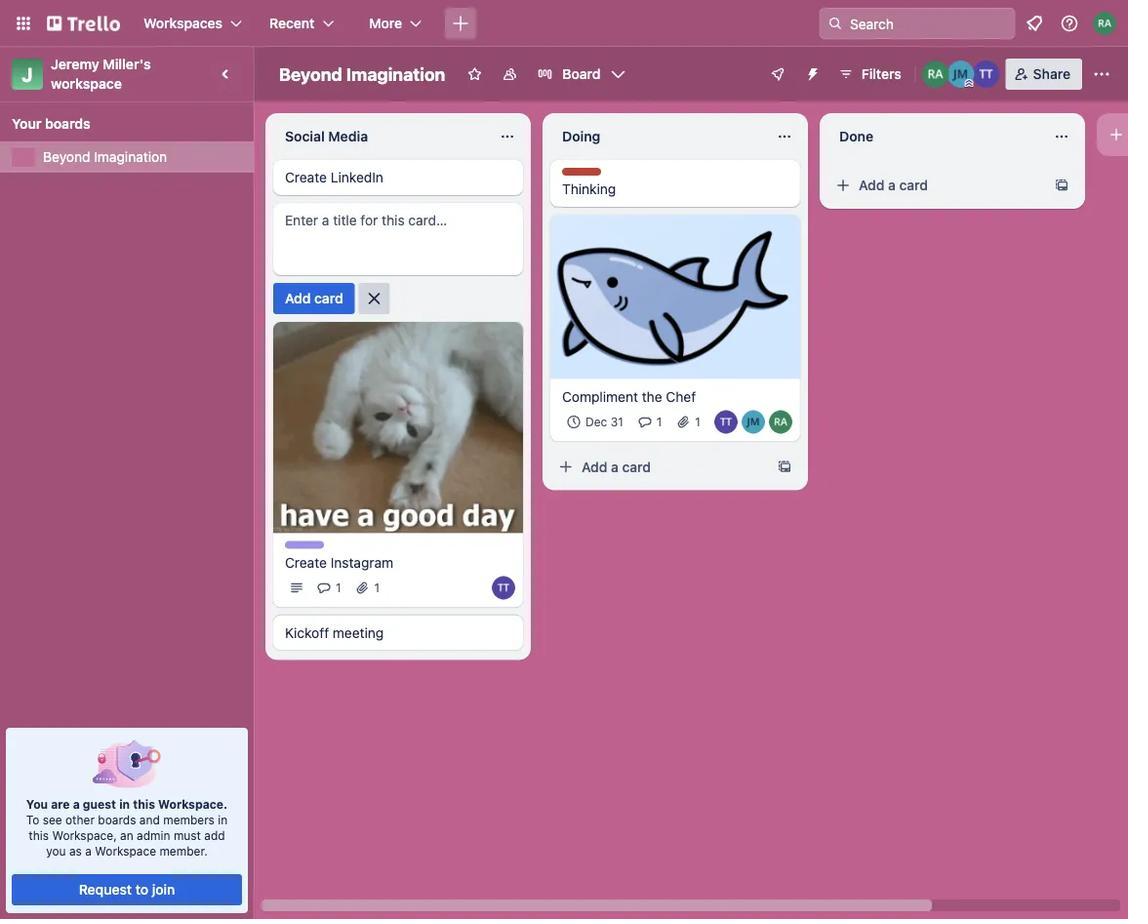 Task type: locate. For each thing, give the bounding box(es) containing it.
imagination down your boards with 1 items element
[[94, 149, 167, 165]]

recent button
[[258, 8, 346, 39]]

star or unstar board image
[[467, 66, 483, 82]]

beyond down recent popup button at top
[[279, 63, 342, 84]]

in right 'guest'
[[119, 798, 130, 811]]

primary element
[[0, 0, 1129, 47]]

1 vertical spatial beyond
[[43, 149, 90, 165]]

beyond imagination down the more
[[279, 63, 446, 84]]

1 vertical spatial boards
[[98, 813, 136, 827]]

1 horizontal spatial add
[[582, 459, 608, 475]]

1 horizontal spatial jeremy miller (jeremymiller198) image
[[948, 61, 975, 88]]

1 vertical spatial add a card
[[582, 459, 651, 475]]

this up and at bottom
[[133, 798, 155, 811]]

add a card button
[[828, 170, 1047, 201], [551, 452, 769, 483]]

2 create from the top
[[285, 555, 327, 571]]

ruby anderson (rubyanderson7) image right open information menu image
[[1094, 12, 1117, 35]]

0 horizontal spatial beyond imagination
[[43, 149, 167, 165]]

0 vertical spatial jeremy miller (jeremymiller198) image
[[948, 61, 975, 88]]

1 vertical spatial add
[[285, 290, 311, 307]]

beyond imagination
[[279, 63, 446, 84], [43, 149, 167, 165]]

0 horizontal spatial jeremy miller (jeremymiller198) image
[[742, 411, 766, 434]]

Doing text field
[[551, 121, 766, 152]]

imagination
[[346, 63, 446, 84], [94, 149, 167, 165]]

0 horizontal spatial add a card
[[582, 459, 651, 475]]

a down done text box
[[889, 177, 896, 193]]

boards
[[45, 116, 90, 132], [98, 813, 136, 827]]

to
[[135, 882, 149, 898]]

1 horizontal spatial beyond
[[279, 63, 342, 84]]

0 horizontal spatial add a card button
[[551, 452, 769, 483]]

0 horizontal spatial ruby anderson (rubyanderson7) image
[[769, 411, 793, 434]]

0 vertical spatial add a card button
[[828, 170, 1047, 201]]

0 vertical spatial add a card
[[859, 177, 929, 193]]

0 vertical spatial beyond imagination
[[279, 63, 446, 84]]

create inside create instagram link
[[285, 555, 327, 571]]

add a card button for done
[[828, 170, 1047, 201]]

0 vertical spatial terry turtle (terryturtle) image
[[973, 61, 1001, 88]]

dec 31
[[586, 416, 624, 429]]

jeremy miller (jeremymiller198) image for the right terry turtle (terryturtle) image
[[948, 61, 975, 88]]

workspaces button
[[132, 8, 254, 39]]

Enter a title for this card… text field
[[273, 203, 523, 275]]

in
[[119, 798, 130, 811], [218, 813, 228, 827]]

1 vertical spatial in
[[218, 813, 228, 827]]

add left 'cancel' icon
[[285, 290, 311, 307]]

workspace navigation collapse icon image
[[213, 61, 240, 88]]

add a card down 'done'
[[859, 177, 929, 193]]

0 vertical spatial beyond
[[279, 63, 342, 84]]

compliment the chef
[[562, 389, 696, 405]]

1 vertical spatial card
[[315, 290, 343, 307]]

beyond imagination down your boards with 1 items element
[[43, 149, 167, 165]]

1 horizontal spatial in
[[218, 813, 228, 827]]

card down "31"
[[623, 459, 651, 475]]

1 horizontal spatial add a card
[[859, 177, 929, 193]]

linkedin
[[331, 169, 384, 186]]

0 horizontal spatial terry turtle (terryturtle) image
[[492, 577, 516, 600]]

share button
[[1006, 59, 1083, 90]]

add down 'done'
[[859, 177, 885, 193]]

card for done
[[900, 177, 929, 193]]

media
[[328, 128, 368, 145]]

imagination down 'more' popup button
[[346, 63, 446, 84]]

an
[[120, 829, 134, 843]]

Board name text field
[[270, 59, 455, 90]]

thinking
[[562, 181, 616, 197]]

in up add
[[218, 813, 228, 827]]

0 horizontal spatial create from template… image
[[777, 460, 793, 475]]

ruby anderson (rubyanderson7) image
[[1094, 12, 1117, 35], [769, 411, 793, 434]]

doing
[[562, 128, 601, 145]]

1 vertical spatial create from template… image
[[777, 460, 793, 475]]

0 horizontal spatial imagination
[[94, 149, 167, 165]]

beyond imagination inside text field
[[279, 63, 446, 84]]

add a card down "31"
[[582, 459, 651, 475]]

jeremy miller (jeremymiller198) image
[[948, 61, 975, 88], [742, 411, 766, 434]]

create from template… image
[[1055, 178, 1070, 193], [777, 460, 793, 475]]

beyond inside text field
[[279, 63, 342, 84]]

1 vertical spatial ruby anderson (rubyanderson7) image
[[769, 411, 793, 434]]

a right are
[[73, 798, 80, 811]]

add a card button down done text box
[[828, 170, 1047, 201]]

create
[[285, 169, 327, 186], [285, 555, 327, 571]]

jeremy miller (jeremymiller198) image right terry turtle (terryturtle) icon
[[742, 411, 766, 434]]

1 vertical spatial imagination
[[94, 149, 167, 165]]

0 horizontal spatial boards
[[45, 116, 90, 132]]

1 vertical spatial beyond imagination
[[43, 149, 167, 165]]

color: purple, title: none image
[[285, 541, 324, 549]]

request to join
[[79, 882, 175, 898]]

1
[[657, 416, 662, 429], [696, 416, 701, 429], [336, 581, 341, 595], [375, 581, 380, 595]]

meeting
[[333, 625, 384, 641]]

add down dec 31 checkbox
[[582, 459, 608, 475]]

automation image
[[798, 59, 825, 86]]

request
[[79, 882, 132, 898]]

you
[[26, 798, 48, 811]]

thoughts thinking
[[562, 169, 616, 197]]

card
[[900, 177, 929, 193], [315, 290, 343, 307], [623, 459, 651, 475]]

card left 'cancel' icon
[[315, 290, 343, 307]]

recent
[[270, 15, 315, 31]]

compliment
[[562, 389, 639, 405]]

imagination inside "beyond imagination" link
[[94, 149, 167, 165]]

1 horizontal spatial beyond imagination
[[279, 63, 446, 84]]

2 horizontal spatial card
[[900, 177, 929, 193]]

1 create from the top
[[285, 169, 327, 186]]

0 vertical spatial create from template… image
[[1055, 178, 1070, 193]]

1 vertical spatial this
[[29, 829, 49, 843]]

member.
[[160, 845, 208, 858]]

beyond
[[279, 63, 342, 84], [43, 149, 90, 165]]

card down done text box
[[900, 177, 929, 193]]

1 horizontal spatial add a card button
[[828, 170, 1047, 201]]

add
[[859, 177, 885, 193], [285, 290, 311, 307], [582, 459, 608, 475]]

members
[[163, 813, 215, 827]]

1 vertical spatial add a card button
[[551, 452, 769, 483]]

board button
[[530, 59, 634, 90]]

back to home image
[[47, 8, 120, 39]]

as
[[69, 845, 82, 858]]

must
[[174, 829, 201, 843]]

0 vertical spatial create
[[285, 169, 327, 186]]

1 horizontal spatial imagination
[[346, 63, 446, 84]]

workspace
[[51, 76, 122, 92]]

1 horizontal spatial ruby anderson (rubyanderson7) image
[[1094, 12, 1117, 35]]

0 vertical spatial boards
[[45, 116, 90, 132]]

0 horizontal spatial card
[[315, 290, 343, 307]]

request to join button
[[12, 875, 242, 906]]

0 vertical spatial in
[[119, 798, 130, 811]]

thinking link
[[562, 180, 789, 199]]

0 horizontal spatial beyond
[[43, 149, 90, 165]]

create for create linkedin
[[285, 169, 327, 186]]

2 vertical spatial card
[[623, 459, 651, 475]]

a
[[889, 177, 896, 193], [611, 459, 619, 475], [73, 798, 80, 811], [85, 845, 92, 858]]

0 vertical spatial ruby anderson (rubyanderson7) image
[[1094, 12, 1117, 35]]

admin
[[137, 829, 170, 843]]

your
[[12, 116, 41, 132]]

0 horizontal spatial add
[[285, 290, 311, 307]]

1 horizontal spatial boards
[[98, 813, 136, 827]]

workspace,
[[52, 829, 117, 843]]

compliment the chef link
[[562, 387, 789, 407]]

card for doing
[[623, 459, 651, 475]]

create down color: purple, title: none 'icon'
[[285, 555, 327, 571]]

0 vertical spatial card
[[900, 177, 929, 193]]

jeremy miller (jeremymiller198) image down the search 'field'
[[948, 61, 975, 88]]

boards up an
[[98, 813, 136, 827]]

terry turtle (terryturtle) image
[[973, 61, 1001, 88], [492, 577, 516, 600]]

0 vertical spatial imagination
[[346, 63, 446, 84]]

2 horizontal spatial add
[[859, 177, 885, 193]]

boards inside you are a guest in this workspace. to see other boards and members in this workspace, an admin must add you as a workspace member.
[[98, 813, 136, 827]]

are
[[51, 798, 70, 811]]

1 down instagram
[[375, 581, 380, 595]]

2 vertical spatial add
[[582, 459, 608, 475]]

instagram
[[331, 555, 394, 571]]

add a card button down "31"
[[551, 452, 769, 483]]

create down social
[[285, 169, 327, 186]]

this down to
[[29, 829, 49, 843]]

card inside 'button'
[[315, 290, 343, 307]]

1 horizontal spatial create from template… image
[[1055, 178, 1070, 193]]

1 vertical spatial create
[[285, 555, 327, 571]]

more
[[369, 15, 402, 31]]

1 horizontal spatial this
[[133, 798, 155, 811]]

dec
[[586, 416, 608, 429]]

jeremy miller (jeremymiller198) image for bottom ruby anderson (rubyanderson7) icon
[[742, 411, 766, 434]]

this
[[133, 798, 155, 811], [29, 829, 49, 843]]

search image
[[828, 16, 844, 31]]

0 notifications image
[[1023, 12, 1047, 35]]

1 horizontal spatial card
[[623, 459, 651, 475]]

1 vertical spatial terry turtle (terryturtle) image
[[492, 577, 516, 600]]

Dec 31 checkbox
[[562, 411, 630, 434]]

boards right your
[[45, 116, 90, 132]]

Search field
[[844, 9, 1015, 38]]

a down "31"
[[611, 459, 619, 475]]

other
[[65, 813, 95, 827]]

add a card
[[859, 177, 929, 193], [582, 459, 651, 475]]

beyond down your boards on the top of page
[[43, 149, 90, 165]]

create inside create linkedin link
[[285, 169, 327, 186]]

1 down the
[[657, 416, 662, 429]]

ruby anderson (rubyanderson7) image right terry turtle (terryturtle) icon
[[769, 411, 793, 434]]

show menu image
[[1093, 64, 1112, 84]]

done
[[840, 128, 874, 145]]

workspace visible image
[[502, 66, 518, 82]]

1 vertical spatial jeremy miller (jeremymiller198) image
[[742, 411, 766, 434]]

0 vertical spatial add
[[859, 177, 885, 193]]

power ups image
[[770, 66, 786, 82]]

create board or workspace image
[[451, 14, 471, 33]]

0 horizontal spatial in
[[119, 798, 130, 811]]

terry turtle (terryturtle) image
[[715, 411, 738, 434]]

Social Media text field
[[273, 121, 488, 152]]



Task type: describe. For each thing, give the bounding box(es) containing it.
beyond imagination link
[[43, 147, 242, 167]]

filters button
[[833, 59, 908, 90]]

add for doing
[[582, 459, 608, 475]]

open information menu image
[[1060, 14, 1080, 33]]

filters
[[862, 66, 902, 82]]

create linkedin
[[285, 169, 384, 186]]

add card
[[285, 290, 343, 307]]

guest
[[83, 798, 116, 811]]

create for create instagram
[[285, 555, 327, 571]]

and
[[139, 813, 160, 827]]

the
[[642, 389, 663, 405]]

board
[[563, 66, 601, 82]]

create instagram link
[[285, 553, 512, 573]]

create from template… image for done
[[1055, 178, 1070, 193]]

to
[[26, 813, 39, 827]]

0 vertical spatial this
[[133, 798, 155, 811]]

a right 'as'
[[85, 845, 92, 858]]

kickoff
[[285, 625, 329, 641]]

social
[[285, 128, 325, 145]]

thoughts
[[562, 169, 616, 183]]

1 horizontal spatial terry turtle (terryturtle) image
[[973, 61, 1001, 88]]

your boards with 1 items element
[[12, 112, 232, 136]]

31
[[611, 416, 624, 429]]

kickoff meeting
[[285, 625, 384, 641]]

add a card button for doing
[[551, 452, 769, 483]]

this member is an admin of this board. image
[[965, 79, 974, 88]]

create instagram
[[285, 555, 394, 571]]

cancel image
[[365, 289, 384, 309]]

share
[[1034, 66, 1071, 82]]

create linkedin link
[[285, 168, 512, 187]]

j
[[22, 62, 33, 85]]

1 down create instagram
[[336, 581, 341, 595]]

see
[[43, 813, 62, 827]]

add
[[204, 829, 225, 843]]

1 left terry turtle (terryturtle) icon
[[696, 416, 701, 429]]

jeremy
[[51, 56, 99, 72]]

create from template… image for doing
[[777, 460, 793, 475]]

jeremy miller's workspace
[[51, 56, 155, 92]]

imagination inside beyond imagination text field
[[346, 63, 446, 84]]

your boards
[[12, 116, 90, 132]]

add for done
[[859, 177, 885, 193]]

you
[[46, 845, 66, 858]]

add a card for doing
[[582, 459, 651, 475]]

ruby anderson (rubyanderson7) image
[[922, 61, 950, 88]]

chef
[[666, 389, 696, 405]]

Done text field
[[828, 121, 1043, 152]]

workspace
[[95, 845, 156, 858]]

add inside 'button'
[[285, 290, 311, 307]]

social media
[[285, 128, 368, 145]]

0 horizontal spatial this
[[29, 829, 49, 843]]

you are a guest in this workspace. to see other boards and members in this workspace, an admin must add you as a workspace member.
[[26, 798, 228, 858]]

join
[[152, 882, 175, 898]]

add a card for done
[[859, 177, 929, 193]]

workspace.
[[158, 798, 228, 811]]

add card button
[[273, 283, 355, 314]]

miller's
[[103, 56, 151, 72]]

more button
[[358, 8, 434, 39]]

color: bold red, title: "thoughts" element
[[562, 168, 616, 183]]

workspaces
[[144, 15, 223, 31]]

kickoff meeting link
[[285, 623, 512, 643]]



Task type: vqa. For each thing, say whether or not it's contained in the screenshot.
Kickoff meeting link
yes



